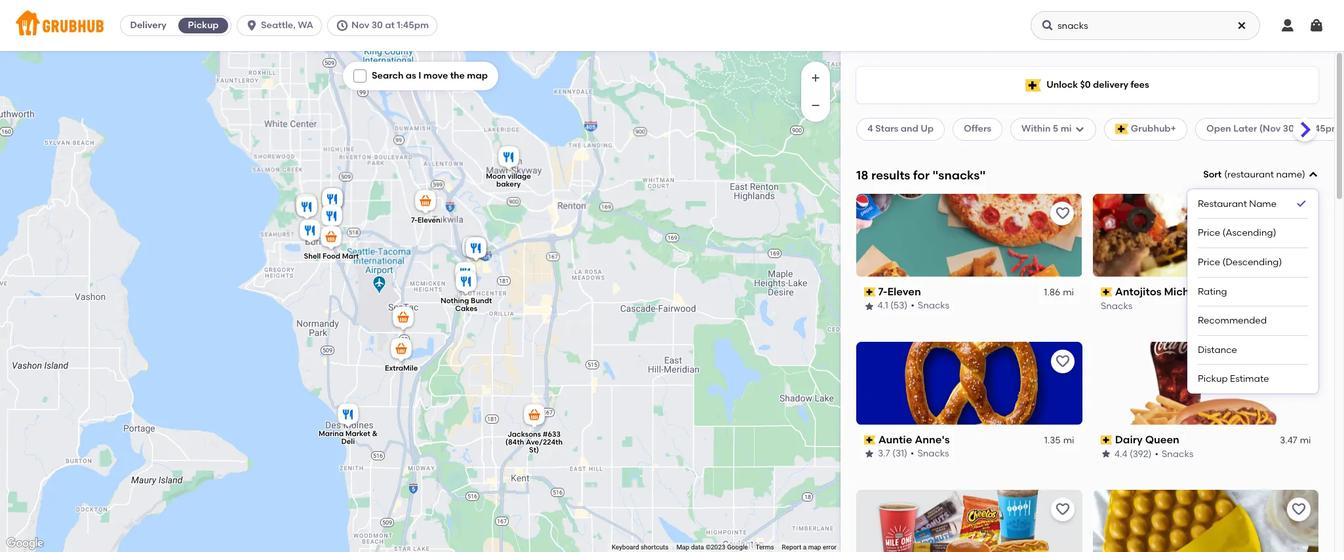 Task type: describe. For each thing, give the bounding box(es) containing it.
(53)
[[891, 301, 908, 312]]

ave/224th
[[526, 438, 563, 447]]

1.35 mi
[[1044, 435, 1074, 446]]

ave
[[1238, 286, 1257, 298]]

30 inside nov 30 at 1:45pm button
[[372, 20, 383, 31]]

0 vertical spatial map
[[467, 70, 488, 81]]

4 stars and up
[[867, 123, 934, 135]]

mawadda cafe image
[[319, 186, 346, 215]]

unlock $0 delivery fees
[[1046, 79, 1149, 90]]

nothing bundt cakes
[[441, 297, 492, 313]]

unlock
[[1046, 79, 1078, 90]]

royce' washington - westfield southcenter mall image
[[463, 235, 489, 264]]

bakery
[[496, 180, 521, 188]]

1 horizontal spatial at
[[1296, 123, 1306, 135]]

1:45pm
[[397, 20, 429, 31]]

restaurant name option
[[1198, 190, 1308, 219]]

error
[[823, 544, 837, 551]]

3.47 mi
[[1280, 435, 1311, 446]]

moon village bakery image
[[496, 144, 522, 173]]

google
[[727, 544, 748, 551]]

18
[[856, 168, 868, 183]]

st)
[[529, 446, 539, 454]]

nov 30 at 1:45pm
[[351, 20, 429, 31]]

later
[[1233, 123, 1257, 135]]

(84th
[[505, 438, 524, 447]]

move
[[423, 70, 448, 81]]

marina
[[319, 430, 344, 438]]

save this restaurant button for 7-eleven logo
[[1051, 202, 1074, 225]]

star icon image for dairy queen
[[1100, 449, 1111, 460]]

shortcuts
[[641, 544, 668, 551]]

map region
[[0, 0, 983, 553]]

keyboard
[[612, 544, 639, 551]]

a
[[803, 544, 807, 551]]

delivery
[[1093, 79, 1128, 90]]

• for eleven
[[911, 301, 915, 312]]

moon
[[486, 172, 506, 180]]

subscription pass image for 7-eleven
[[864, 288, 876, 297]]

restaurant name
[[1198, 198, 1277, 209]]

distance
[[1198, 345, 1237, 356]]

1.86 mi
[[1044, 287, 1074, 298]]

save this restaurant image for 7-eleven
[[1055, 206, 1070, 221]]

mi for auntie anne's
[[1063, 435, 1074, 446]]

at inside nov 30 at 1:45pm button
[[385, 20, 395, 31]]

price for price (descending)
[[1198, 257, 1220, 268]]

list box containing restaurant name
[[1198, 190, 1308, 394]]

fees
[[1131, 79, 1149, 90]]

within 5 mi
[[1022, 123, 1072, 135]]

none field containing sort
[[1187, 169, 1318, 394]]

terms
[[756, 544, 774, 551]]

star icon image for 7-eleven
[[864, 301, 875, 312]]

save this restaurant button for dairy queen logo
[[1287, 350, 1311, 373]]

search
[[372, 70, 403, 81]]

1.86
[[1044, 287, 1061, 298]]

(descending)
[[1222, 257, 1282, 268]]

dairy queen image
[[293, 192, 319, 221]]

dairy queen
[[1115, 434, 1179, 446]]

7- inside the map region
[[411, 216, 417, 224]]

svg image for search as i move the map
[[356, 72, 364, 80]]

auntie anne's image
[[463, 235, 489, 264]]

happy lemon logo image
[[1093, 490, 1318, 553]]

5
[[1053, 123, 1058, 135]]

deli
[[341, 437, 355, 446]]

restaurant
[[1227, 169, 1274, 180]]

open
[[1206, 123, 1231, 135]]

open later (nov 30 at 1:45pm)
[[1206, 123, 1344, 135]]

subscription pass image for antojitos michalisco 1st ave
[[1100, 288, 1112, 297]]

mi for 7-eleven
[[1063, 287, 1074, 298]]

1:45pm)
[[1308, 123, 1344, 135]]

(31)
[[892, 449, 907, 460]]

(392)
[[1129, 449, 1151, 460]]

price (descending)
[[1198, 257, 1282, 268]]

subscription pass image
[[864, 436, 876, 445]]

(ascending)
[[1222, 228, 1276, 239]]

village
[[507, 172, 531, 180]]

report a map error
[[782, 544, 837, 551]]

keyboard shortcuts
[[612, 544, 668, 551]]

marina market & deli image
[[335, 402, 361, 430]]

stars
[[875, 123, 898, 135]]

save this restaurant image for happy lemon logo
[[1291, 502, 1307, 518]]

antojitos michalisco 1st ave logo image
[[1093, 194, 1318, 277]]

shell
[[304, 252, 321, 260]]

market
[[345, 430, 370, 438]]

report
[[782, 544, 801, 551]]

up
[[921, 123, 934, 135]]

plus icon image
[[809, 71, 822, 85]]

3.7 (31)
[[878, 449, 907, 460]]

terms link
[[756, 544, 774, 551]]

price (ascending)
[[1198, 228, 1276, 239]]

antojitos
[[1115, 286, 1161, 298]]

save this restaurant button for extramile logo
[[1051, 498, 1074, 522]]

recommended
[[1198, 315, 1267, 327]]

1st
[[1222, 286, 1235, 298]]

tacos el hass image
[[294, 194, 320, 223]]

auntie anne's
[[878, 434, 950, 446]]

(
[[1224, 169, 1227, 180]]

wa
[[298, 20, 313, 31]]

4.1 (53)
[[878, 301, 908, 312]]

7-eleven logo image
[[856, 194, 1082, 277]]

google image
[[3, 536, 47, 553]]

3.7
[[878, 449, 890, 460]]

sea tac marathon image
[[390, 305, 416, 333]]

save this restaurant image for dairy queen
[[1291, 354, 1307, 370]]

ronnie's market image
[[297, 217, 323, 246]]

nothing bundt cakes image
[[453, 268, 479, 297]]

4
[[867, 123, 873, 135]]

)
[[1302, 169, 1305, 180]]

michalisco
[[1164, 286, 1220, 298]]

map data ©2023 google
[[676, 544, 748, 551]]

• for anne's
[[911, 449, 914, 460]]

18 results for "snacks"
[[856, 168, 986, 183]]

pickup button
[[176, 15, 231, 36]]

happy lemon image
[[452, 260, 479, 289]]

7-eleven inside the map region
[[411, 216, 440, 224]]

seattle, wa button
[[237, 15, 327, 36]]

nov
[[351, 20, 369, 31]]

delivery button
[[121, 15, 176, 36]]

mi for dairy queen
[[1300, 435, 1311, 446]]

save this restaurant button for happy lemon logo
[[1287, 498, 1311, 522]]

3.47
[[1280, 435, 1297, 446]]

results
[[871, 168, 910, 183]]

the
[[450, 70, 465, 81]]

• snacks for eleven
[[911, 301, 950, 312]]

• snacks for queen
[[1154, 449, 1193, 460]]

(nov
[[1259, 123, 1281, 135]]

subscription pass image for dairy queen
[[1100, 436, 1112, 445]]

1 horizontal spatial 30
[[1283, 123, 1294, 135]]



Task type: vqa. For each thing, say whether or not it's contained in the screenshot.


Task type: locate. For each thing, give the bounding box(es) containing it.
30 right nov
[[372, 20, 383, 31]]

1 vertical spatial at
[[1296, 123, 1306, 135]]

0 horizontal spatial 7-
[[411, 216, 417, 224]]

save this restaurant button
[[1051, 202, 1074, 225], [1287, 202, 1311, 225], [1051, 350, 1074, 373], [1287, 350, 1311, 373], [1051, 498, 1074, 522], [1287, 498, 1311, 522]]

• snacks for anne's
[[911, 449, 949, 460]]

4.1
[[878, 301, 888, 312]]

1 vertical spatial eleven
[[888, 286, 921, 298]]

map
[[676, 544, 689, 551]]

7-eleven
[[411, 216, 440, 224], [878, 286, 921, 298]]

mi right 1.35
[[1063, 435, 1074, 446]]

check icon image
[[1295, 198, 1308, 211]]

as
[[406, 70, 416, 81]]

list box
[[1198, 190, 1308, 394]]

pickup inside button
[[188, 20, 219, 31]]

svg image inside nov 30 at 1:45pm button
[[336, 19, 349, 32]]

1 horizontal spatial 7-eleven
[[878, 286, 921, 298]]

1 horizontal spatial save this restaurant image
[[1291, 502, 1307, 518]]

map right a
[[808, 544, 821, 551]]

star icon image for auntie anne's
[[864, 449, 875, 460]]

jamba image
[[460, 234, 486, 263]]

&
[[372, 430, 378, 438]]

within
[[1022, 123, 1051, 135]]

svg image left search
[[356, 72, 364, 80]]

jacksons
[[507, 430, 541, 439]]

price down the "restaurant"
[[1198, 228, 1220, 239]]

0 vertical spatial eleven
[[417, 216, 440, 224]]

sort ( restaurant name )
[[1203, 169, 1305, 180]]

0 horizontal spatial eleven
[[417, 216, 440, 224]]

shell food mart image
[[318, 224, 344, 253]]

jacksons #633 (84th ave/224th st)
[[505, 430, 563, 454]]

at left 1:45pm
[[385, 20, 395, 31]]

star icon image left 4.4
[[1100, 449, 1111, 460]]

30 right (nov
[[1283, 123, 1294, 135]]

0 vertical spatial 7-
[[411, 216, 417, 224]]

0 horizontal spatial pickup
[[188, 20, 219, 31]]

• snacks
[[911, 301, 950, 312], [911, 449, 949, 460], [1154, 449, 1193, 460]]

1 vertical spatial 7-eleven
[[878, 286, 921, 298]]

• right "(31)"
[[911, 449, 914, 460]]

grubhub plus flag logo image
[[1025, 79, 1041, 91], [1115, 124, 1128, 135]]

food
[[323, 252, 340, 260]]

moon village bakery
[[486, 172, 531, 188]]

svg image up unlock
[[1041, 19, 1054, 32]]

1 vertical spatial 7-
[[878, 286, 888, 298]]

grubhub+
[[1131, 123, 1176, 135]]

mi
[[1061, 123, 1072, 135], [1063, 287, 1074, 298], [1063, 435, 1074, 446], [1300, 435, 1311, 446]]

1 horizontal spatial eleven
[[888, 286, 921, 298]]

• for queen
[[1154, 449, 1158, 460]]

shell food mart
[[304, 252, 359, 260]]

snacks down antojitos
[[1100, 301, 1132, 312]]

anne's
[[915, 434, 950, 446]]

1 vertical spatial map
[[808, 544, 821, 551]]

price for price (ascending)
[[1198, 228, 1220, 239]]

extramile
[[385, 364, 418, 373]]

extramile image
[[388, 336, 414, 365]]

0 vertical spatial price
[[1198, 228, 1220, 239]]

i
[[418, 70, 421, 81]]

save this restaurant image for extramile logo
[[1055, 502, 1070, 518]]

antojitos michalisco 1st ave image
[[319, 186, 346, 215]]

"snacks"
[[932, 168, 986, 183]]

for
[[913, 168, 930, 183]]

svg image
[[245, 19, 258, 32], [336, 19, 349, 32], [1041, 19, 1054, 32], [356, 72, 364, 80]]

save this restaurant image
[[1055, 206, 1070, 221], [1291, 206, 1307, 221], [1055, 354, 1070, 370], [1291, 354, 1307, 370]]

mi right 5
[[1061, 123, 1072, 135]]

1 vertical spatial price
[[1198, 257, 1220, 268]]

seattle, wa
[[261, 20, 313, 31]]

0 horizontal spatial map
[[467, 70, 488, 81]]

• snacks down anne's
[[911, 449, 949, 460]]

cakes
[[455, 305, 477, 313]]

1 horizontal spatial grubhub plus flag logo image
[[1115, 124, 1128, 135]]

snacks for auntie anne's
[[917, 449, 949, 460]]

0 vertical spatial 7-eleven
[[411, 216, 440, 224]]

1 save this restaurant image from the left
[[1055, 502, 1070, 518]]

star icon image left 4.1
[[864, 301, 875, 312]]

4.4 (392)
[[1114, 449, 1151, 460]]

1 vertical spatial 30
[[1283, 123, 1294, 135]]

main navigation navigation
[[0, 0, 1344, 51]]

pickup for pickup estimate
[[1198, 374, 1228, 385]]

1 price from the top
[[1198, 228, 1220, 239]]

©2023
[[706, 544, 725, 551]]

1 vertical spatial pickup
[[1198, 374, 1228, 385]]

0 vertical spatial pickup
[[188, 20, 219, 31]]

seattle,
[[261, 20, 296, 31]]

0 horizontal spatial at
[[385, 20, 395, 31]]

snacks down the queen at the bottom right
[[1161, 449, 1193, 460]]

map right the the on the top of page
[[467, 70, 488, 81]]

• down the queen at the bottom right
[[1154, 449, 1158, 460]]

grubhub plus flag logo image for grubhub+
[[1115, 124, 1128, 135]]

Search for food, convenience, alcohol... search field
[[1031, 11, 1260, 40]]

30
[[372, 20, 383, 31], [1283, 123, 1294, 135]]

eleven inside the map region
[[417, 216, 440, 224]]

0 vertical spatial 30
[[372, 20, 383, 31]]

mi right 1.86
[[1063, 287, 1074, 298]]

subscription pass image
[[864, 288, 876, 297], [1100, 288, 1112, 297], [1100, 436, 1112, 445]]

mi right 3.47
[[1300, 435, 1311, 446]]

report a map error link
[[782, 544, 837, 551]]

data
[[691, 544, 704, 551]]

2 save this restaurant image from the left
[[1291, 502, 1307, 518]]

• right (53)
[[911, 301, 915, 312]]

map
[[467, 70, 488, 81], [808, 544, 821, 551]]

snacks
[[918, 301, 950, 312], [1100, 301, 1132, 312], [917, 449, 949, 460], [1161, 449, 1193, 460]]

subscription pass image inside antojitos michalisco 1st ave link
[[1100, 288, 1112, 297]]

pickup for pickup
[[188, 20, 219, 31]]

4.4
[[1114, 449, 1127, 460]]

svg image inside seattle, wa button
[[245, 19, 258, 32]]

svg image left seattle, at left top
[[245, 19, 258, 32]]

0 horizontal spatial 7-eleven
[[411, 216, 440, 224]]

pickup right delivery button
[[188, 20, 219, 31]]

restaurant
[[1198, 198, 1247, 209]]

marina market & deli
[[319, 430, 378, 446]]

grubhub plus flag logo image for unlock $0 delivery fees
[[1025, 79, 1041, 91]]

save this restaurant image
[[1055, 502, 1070, 518], [1291, 502, 1307, 518]]

None field
[[1187, 169, 1318, 394]]

nothing
[[441, 297, 469, 305]]

eleven
[[417, 216, 440, 224], [888, 286, 921, 298]]

snacks for 7-eleven
[[918, 301, 950, 312]]

pierro bakery image
[[319, 203, 345, 232]]

1 horizontal spatial 7-
[[878, 286, 888, 298]]

pickup down distance in the right bottom of the page
[[1198, 374, 1228, 385]]

bundt
[[471, 297, 492, 305]]

auntie anne's logo image
[[856, 342, 1082, 425]]

pickup estimate
[[1198, 374, 1269, 385]]

rating
[[1198, 286, 1227, 297]]

extramile logo image
[[856, 490, 1082, 553]]

keyboard shortcuts button
[[612, 544, 668, 553]]

star icon image
[[864, 301, 875, 312], [864, 449, 875, 460], [1100, 449, 1111, 460]]

svg image for seattle, wa
[[245, 19, 258, 32]]

1.35
[[1044, 435, 1061, 446]]

delivery
[[130, 20, 166, 31]]

svg image for nov 30 at 1:45pm
[[336, 19, 349, 32]]

snacks down anne's
[[917, 449, 949, 460]]

grubhub plus flag logo image left grubhub+
[[1115, 124, 1128, 135]]

0 horizontal spatial 30
[[372, 20, 383, 31]]

1 horizontal spatial map
[[808, 544, 821, 551]]

name
[[1276, 169, 1302, 180]]

antojitos michalisco 1st ave link
[[1100, 285, 1311, 300]]

2 price from the top
[[1198, 257, 1220, 268]]

• snacks right (53)
[[911, 301, 950, 312]]

• snacks down the queen at the bottom right
[[1154, 449, 1193, 460]]

0 vertical spatial at
[[385, 20, 395, 31]]

price up rating
[[1198, 257, 1220, 268]]

#633
[[543, 430, 561, 439]]

0 horizontal spatial grubhub plus flag logo image
[[1025, 79, 1041, 91]]

1 vertical spatial grubhub plus flag logo image
[[1115, 124, 1128, 135]]

dairy
[[1115, 434, 1142, 446]]

pickup inside list box
[[1198, 374, 1228, 385]]

svg image
[[1280, 18, 1296, 33], [1309, 18, 1324, 33], [1236, 20, 1247, 31], [1074, 124, 1085, 135], [1308, 170, 1318, 180]]

star icon image down subscription pass image
[[864, 449, 875, 460]]

grubhub plus flag logo image left unlock
[[1025, 79, 1041, 91]]

auntie
[[878, 434, 912, 446]]

name
[[1249, 198, 1277, 209]]

dairy queen logo image
[[1093, 342, 1318, 425]]

save this restaurant button for auntie anne's logo
[[1051, 350, 1074, 373]]

snacks for dairy queen
[[1161, 449, 1193, 460]]

price
[[1198, 228, 1220, 239], [1198, 257, 1220, 268]]

at left 1:45pm)
[[1296, 123, 1306, 135]]

save this restaurant button for antojitos michalisco 1st ave logo
[[1287, 202, 1311, 225]]

search as i move the map
[[372, 70, 488, 81]]

at
[[385, 20, 395, 31], [1296, 123, 1306, 135]]

minus icon image
[[809, 99, 822, 112]]

0 horizontal spatial save this restaurant image
[[1055, 502, 1070, 518]]

0 vertical spatial grubhub plus flag logo image
[[1025, 79, 1041, 91]]

jacksons #633 (84th ave/224th st) image
[[521, 402, 547, 431]]

snacks right (53)
[[918, 301, 950, 312]]

$0
[[1080, 79, 1091, 90]]

sort
[[1203, 169, 1222, 180]]

nov 30 at 1:45pm button
[[327, 15, 443, 36]]

7 eleven image
[[412, 188, 439, 217]]

svg image left nov
[[336, 19, 349, 32]]

1 horizontal spatial pickup
[[1198, 374, 1228, 385]]

queen
[[1145, 434, 1179, 446]]

save this restaurant image for auntie anne's
[[1055, 354, 1070, 370]]



